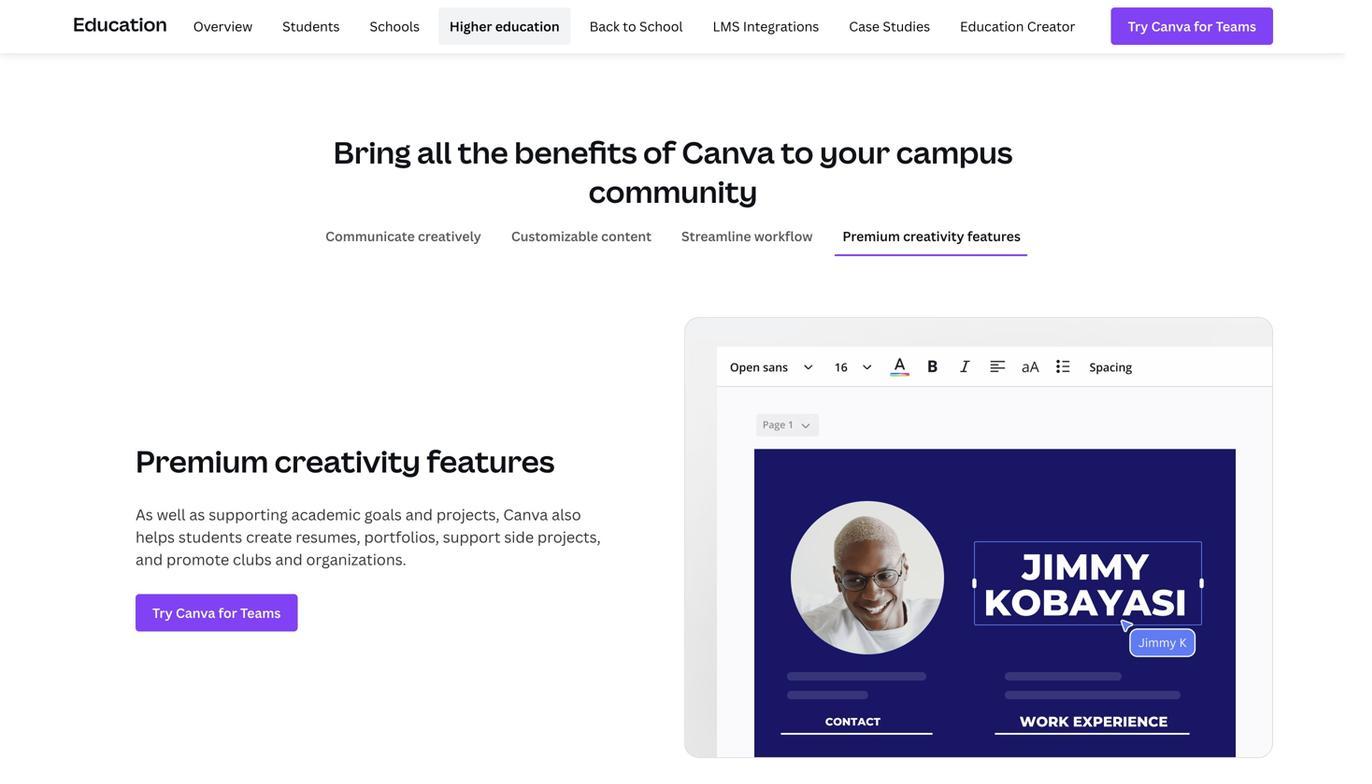 Task type: locate. For each thing, give the bounding box(es) containing it.
canva inside bring all the benefits of canva to your campus community
[[682, 132, 775, 173]]

1 horizontal spatial premium creativity features
[[843, 227, 1021, 245]]

features down campus
[[968, 227, 1021, 245]]

overview
[[193, 17, 253, 35]]

1 horizontal spatial creativity
[[904, 227, 965, 245]]

education
[[73, 11, 167, 37], [960, 17, 1024, 35]]

to inside bring all the benefits of canva to your campus community
[[781, 132, 814, 173]]

1 vertical spatial premium creativity features
[[136, 441, 555, 482]]

to right the 'back'
[[623, 17, 637, 35]]

0 horizontal spatial creativity
[[275, 441, 421, 482]]

create
[[246, 527, 292, 547]]

features up 'support'
[[427, 441, 555, 482]]

canva up side
[[504, 505, 548, 525]]

projects, up 'support'
[[437, 505, 500, 525]]

projects, down also
[[538, 527, 601, 547]]

menu bar
[[175, 7, 1087, 45]]

to
[[623, 17, 637, 35], [781, 132, 814, 173]]

premium creativity features down campus
[[843, 227, 1021, 245]]

0 horizontal spatial features
[[427, 441, 555, 482]]

integrations
[[743, 17, 819, 35]]

education
[[495, 17, 560, 35]]

projects,
[[437, 505, 500, 525], [538, 527, 601, 547]]

0 vertical spatial premium
[[843, 227, 900, 245]]

1 horizontal spatial features
[[968, 227, 1021, 245]]

customizable
[[511, 227, 598, 245]]

1 horizontal spatial canva
[[682, 132, 775, 173]]

0 vertical spatial canva
[[682, 132, 775, 173]]

0 vertical spatial premium creativity features
[[843, 227, 1021, 245]]

benefits
[[515, 132, 637, 173]]

0 vertical spatial projects,
[[437, 505, 500, 525]]

premium creativity features up academic
[[136, 441, 555, 482]]

schools link
[[359, 7, 431, 45]]

creativity down campus
[[904, 227, 965, 245]]

1 vertical spatial canva
[[504, 505, 548, 525]]

0 horizontal spatial canva
[[504, 505, 548, 525]]

all
[[417, 132, 452, 173]]

and up portfolios,
[[406, 505, 433, 525]]

and down create in the left bottom of the page
[[275, 550, 303, 570]]

creativity
[[904, 227, 965, 245], [275, 441, 421, 482]]

features
[[968, 227, 1021, 245], [427, 441, 555, 482]]

education for education
[[73, 11, 167, 37]]

and
[[406, 505, 433, 525], [136, 550, 163, 570], [275, 550, 303, 570]]

1 horizontal spatial to
[[781, 132, 814, 173]]

to left "your"
[[781, 132, 814, 173]]

1 vertical spatial premium
[[136, 441, 269, 482]]

premium creativity features button
[[835, 218, 1029, 254]]

premium
[[843, 227, 900, 245], [136, 441, 269, 482]]

0 horizontal spatial premium
[[136, 441, 269, 482]]

students
[[283, 17, 340, 35]]

menu bar containing overview
[[175, 7, 1087, 45]]

creativity up academic
[[275, 441, 421, 482]]

1 vertical spatial creativity
[[275, 441, 421, 482]]

and down helps on the left
[[136, 550, 163, 570]]

premium creativity features
[[843, 227, 1021, 245], [136, 441, 555, 482]]

1 horizontal spatial and
[[275, 550, 303, 570]]

promote
[[167, 550, 229, 570]]

your
[[820, 132, 890, 173]]

premium down "your"
[[843, 227, 900, 245]]

0 horizontal spatial to
[[623, 17, 637, 35]]

menu bar inside education element
[[175, 7, 1087, 45]]

premium up as
[[136, 441, 269, 482]]

canva right of
[[682, 132, 775, 173]]

studies
[[883, 17, 931, 35]]

canva
[[682, 132, 775, 173], [504, 505, 548, 525]]

0 horizontal spatial education
[[73, 11, 167, 37]]

0 vertical spatial features
[[968, 227, 1021, 245]]

0 vertical spatial to
[[623, 17, 637, 35]]

1 horizontal spatial premium
[[843, 227, 900, 245]]

creativity inside button
[[904, 227, 965, 245]]

1 vertical spatial projects,
[[538, 527, 601, 547]]

streamline workflow
[[682, 227, 813, 245]]

also
[[552, 505, 581, 525]]

0 vertical spatial creativity
[[904, 227, 965, 245]]

lms
[[713, 17, 740, 35]]

school
[[640, 17, 683, 35]]

workflow
[[755, 227, 813, 245]]

canva inside as well as supporting academic goals and projects, canva also helps students create resumes, portfolios, support side projects, and promote clubs and organizations.
[[504, 505, 548, 525]]

1 vertical spatial features
[[427, 441, 555, 482]]

students
[[179, 527, 242, 547]]

1 vertical spatial to
[[781, 132, 814, 173]]

communicate
[[326, 227, 415, 245]]

1 horizontal spatial education
[[960, 17, 1024, 35]]

portfolios,
[[364, 527, 439, 547]]



Task type: describe. For each thing, give the bounding box(es) containing it.
education creator
[[960, 17, 1076, 35]]

students link
[[271, 7, 351, 45]]

2 horizontal spatial and
[[406, 505, 433, 525]]

organizations.
[[306, 550, 407, 570]]

0 horizontal spatial projects,
[[437, 505, 500, 525]]

helps
[[136, 527, 175, 547]]

side
[[504, 527, 534, 547]]

bring all the benefits of canva to your campus community
[[333, 132, 1013, 212]]

as
[[136, 505, 153, 525]]

features inside button
[[968, 227, 1021, 245]]

higher
[[450, 17, 492, 35]]

overview link
[[182, 7, 264, 45]]

to inside back to school 'link'
[[623, 17, 637, 35]]

communicate creatively button
[[318, 218, 489, 254]]

the
[[458, 132, 508, 173]]

customizable content
[[511, 227, 652, 245]]

customizable content button
[[504, 218, 659, 254]]

of
[[643, 132, 676, 173]]

bring
[[333, 132, 411, 173]]

creatively
[[418, 227, 482, 245]]

back
[[590, 17, 620, 35]]

streamline workflow button
[[674, 218, 821, 254]]

0 horizontal spatial and
[[136, 550, 163, 570]]

well
[[157, 505, 186, 525]]

creator
[[1028, 17, 1076, 35]]

resumes,
[[296, 527, 361, 547]]

back to school
[[590, 17, 683, 35]]

communicate creatively
[[326, 227, 482, 245]]

education for education creator
[[960, 17, 1024, 35]]

lms integrations link
[[702, 7, 831, 45]]

higher education link
[[439, 7, 571, 45]]

streamline
[[682, 227, 751, 245]]

as well as supporting academic goals and projects, canva also helps students create resumes, portfolios, support side projects, and promote clubs and organizations.
[[136, 505, 601, 570]]

education creator link
[[949, 7, 1087, 45]]

case
[[849, 17, 880, 35]]

back to school link
[[579, 7, 694, 45]]

goals
[[365, 505, 402, 525]]

premium creativity features inside button
[[843, 227, 1021, 245]]

case studies link
[[838, 7, 942, 45]]

case studies
[[849, 17, 931, 35]]

support
[[443, 527, 501, 547]]

as
[[189, 505, 205, 525]]

presentation template image
[[685, 317, 1274, 758]]

higher education
[[450, 17, 560, 35]]

content
[[602, 227, 652, 245]]

1 horizontal spatial projects,
[[538, 527, 601, 547]]

campus
[[897, 132, 1013, 173]]

education element
[[73, 0, 1274, 52]]

lms integrations
[[713, 17, 819, 35]]

schools
[[370, 17, 420, 35]]

0 horizontal spatial premium creativity features
[[136, 441, 555, 482]]

premium inside button
[[843, 227, 900, 245]]

academic
[[291, 505, 361, 525]]

community
[[589, 171, 758, 212]]

supporting
[[209, 505, 288, 525]]

clubs
[[233, 550, 272, 570]]



Task type: vqa. For each thing, say whether or not it's contained in the screenshot.
Case
yes



